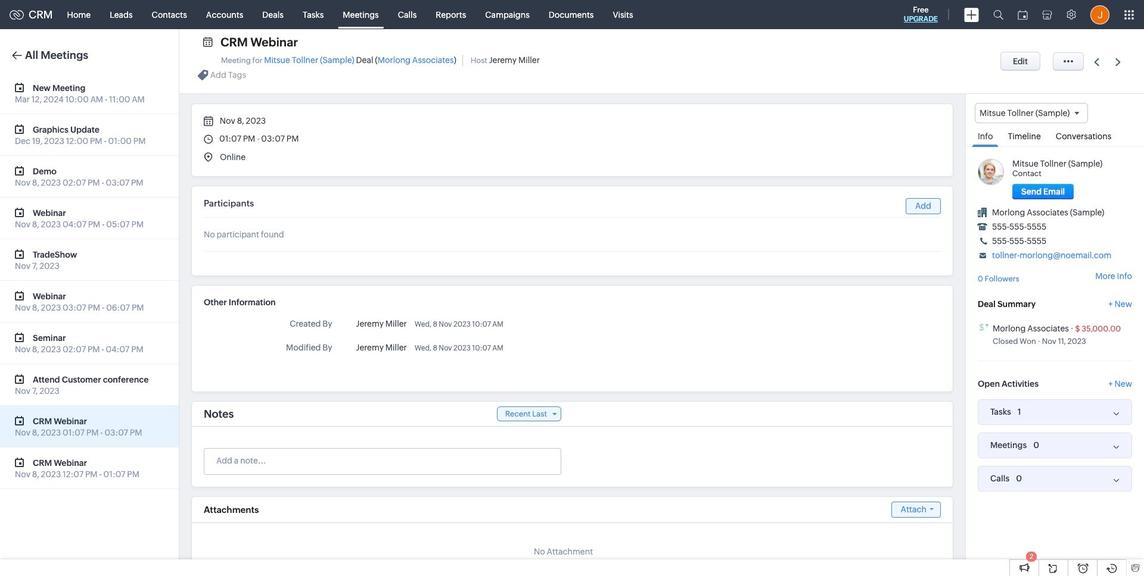 Task type: locate. For each thing, give the bounding box(es) containing it.
previous record image
[[1094, 58, 1100, 66]]

Add a note... field
[[204, 455, 560, 467]]

create menu element
[[957, 0, 986, 29]]

profile image
[[1091, 5, 1110, 24]]

create menu image
[[964, 7, 979, 22]]

next record image
[[1116, 58, 1123, 66]]

None field
[[975, 103, 1088, 123]]

logo image
[[10, 10, 24, 19]]

None button
[[1001, 52, 1041, 71], [1012, 184, 1074, 200], [1001, 52, 1041, 71], [1012, 184, 1074, 200]]



Task type: vqa. For each thing, say whether or not it's contained in the screenshot.
Projects Link
no



Task type: describe. For each thing, give the bounding box(es) containing it.
search image
[[993, 10, 1004, 20]]

search element
[[986, 0, 1011, 29]]

calendar image
[[1018, 10, 1028, 19]]

profile element
[[1083, 0, 1117, 29]]



